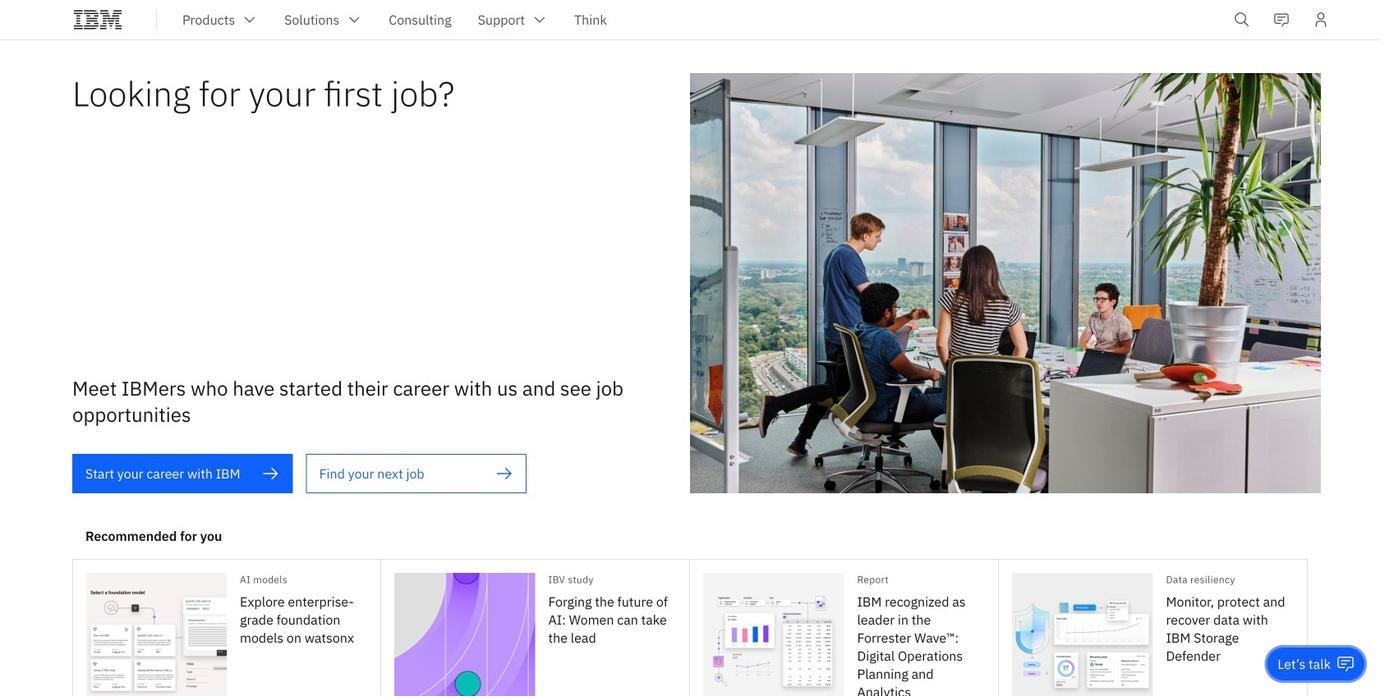Task type: vqa. For each thing, say whether or not it's contained in the screenshot.
LET'S TALK element
yes



Task type: describe. For each thing, give the bounding box(es) containing it.
let's talk element
[[1278, 656, 1331, 674]]



